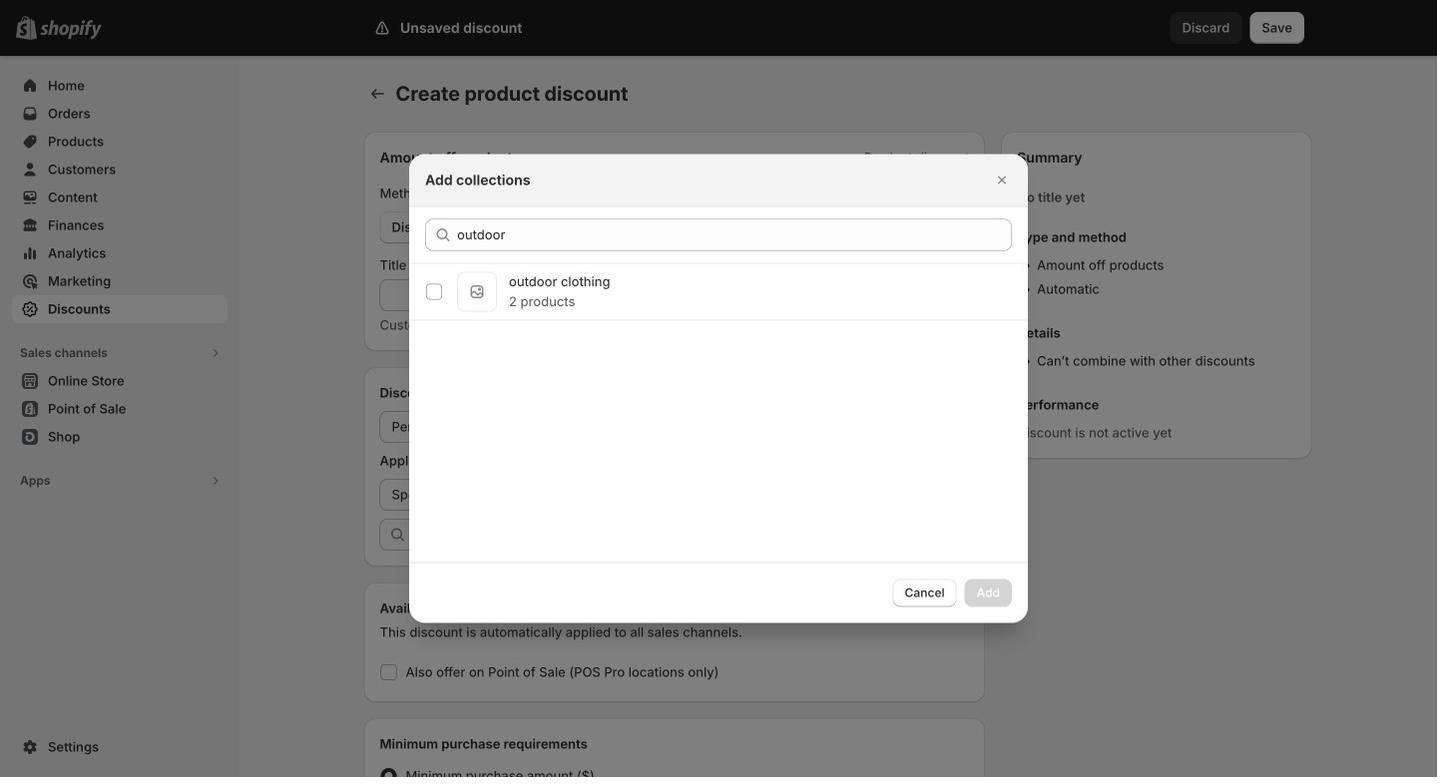 Task type: locate. For each thing, give the bounding box(es) containing it.
dialog
[[0, 154, 1438, 623]]

Search collections text field
[[457, 219, 1012, 251]]



Task type: vqa. For each thing, say whether or not it's contained in the screenshot.
My Store image
no



Task type: describe. For each thing, give the bounding box(es) containing it.
shopify image
[[40, 20, 102, 40]]



